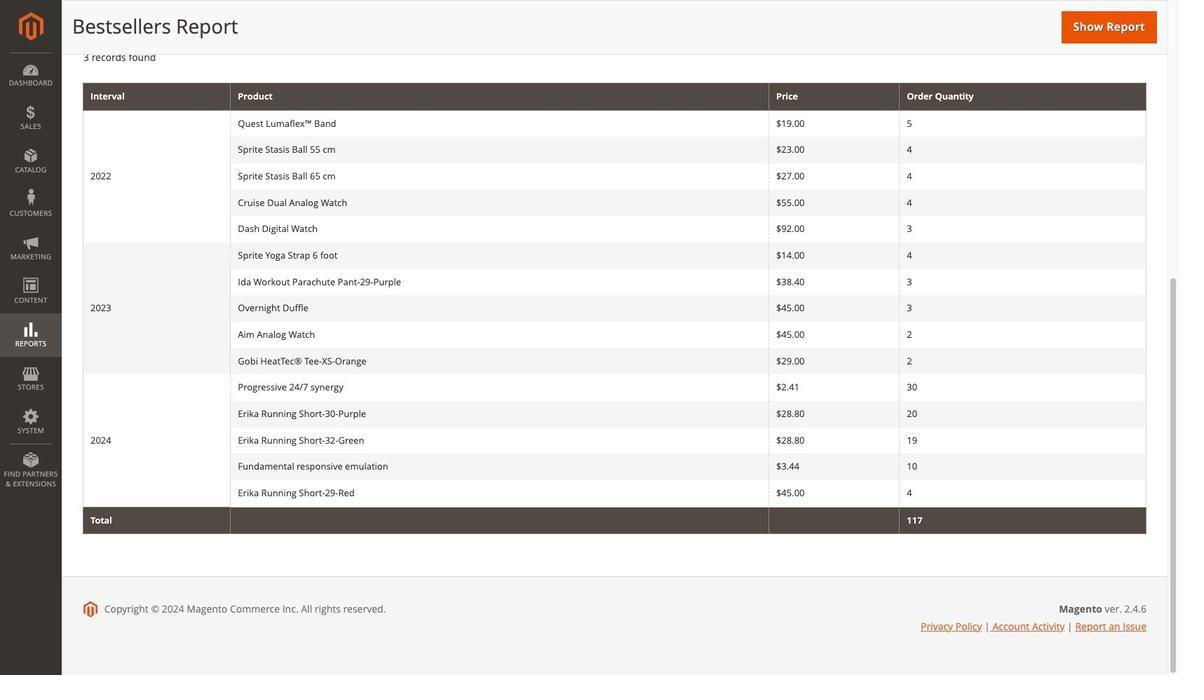 Task type: vqa. For each thing, say whether or not it's contained in the screenshot.
Magento Admin Panel ICON
yes



Task type: locate. For each thing, give the bounding box(es) containing it.
menu bar
[[0, 53, 62, 496]]



Task type: describe. For each thing, give the bounding box(es) containing it.
magento admin panel image
[[19, 12, 43, 41]]



